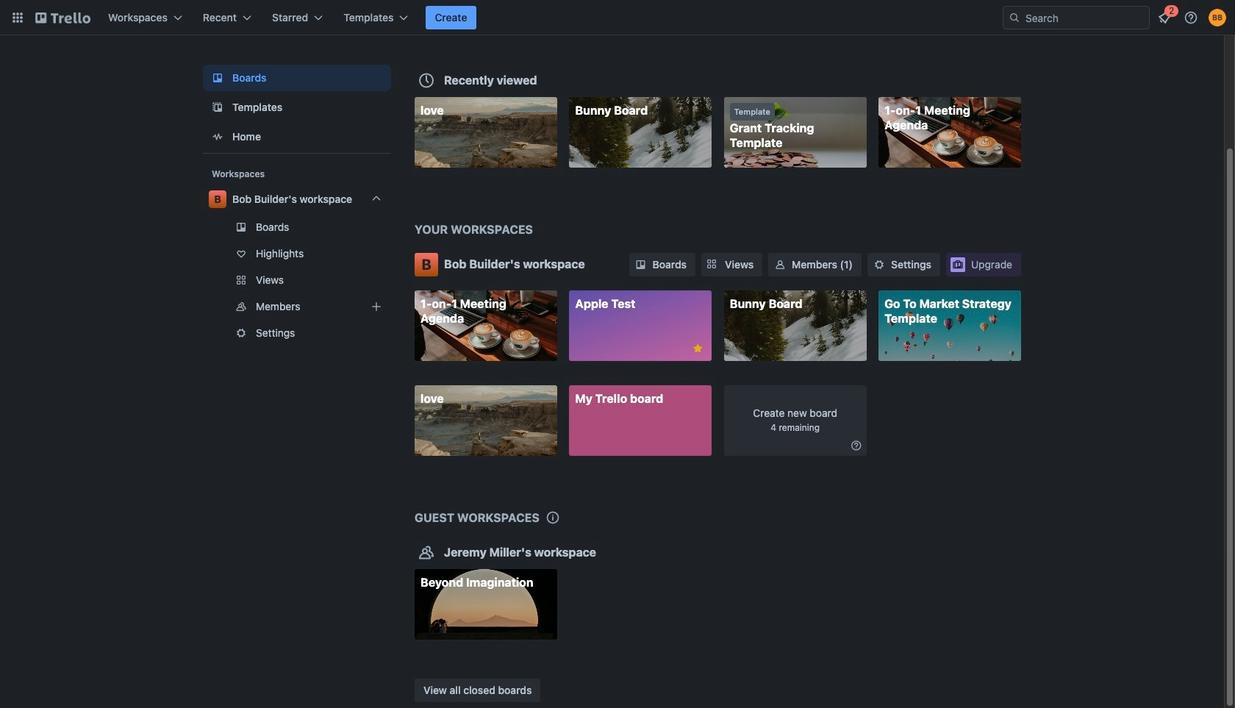 Task type: locate. For each thing, give the bounding box(es) containing it.
Search field
[[1021, 7, 1149, 29]]

add image
[[368, 298, 385, 315]]

sm image
[[634, 257, 648, 272], [773, 257, 788, 272], [872, 257, 887, 272], [849, 438, 864, 453]]

board image
[[209, 69, 226, 87]]



Task type: describe. For each thing, give the bounding box(es) containing it.
open information menu image
[[1184, 10, 1199, 25]]

2 notifications image
[[1156, 9, 1174, 26]]

bob builder (bobbuilder40) image
[[1209, 9, 1227, 26]]

search image
[[1009, 12, 1021, 24]]

template board image
[[209, 99, 226, 116]]

click to unstar this board. it will be removed from your starred list. image
[[691, 342, 705, 355]]

primary element
[[0, 0, 1235, 35]]

home image
[[209, 128, 226, 146]]

back to home image
[[35, 6, 90, 29]]



Task type: vqa. For each thing, say whether or not it's contained in the screenshot.
sm icon
yes



